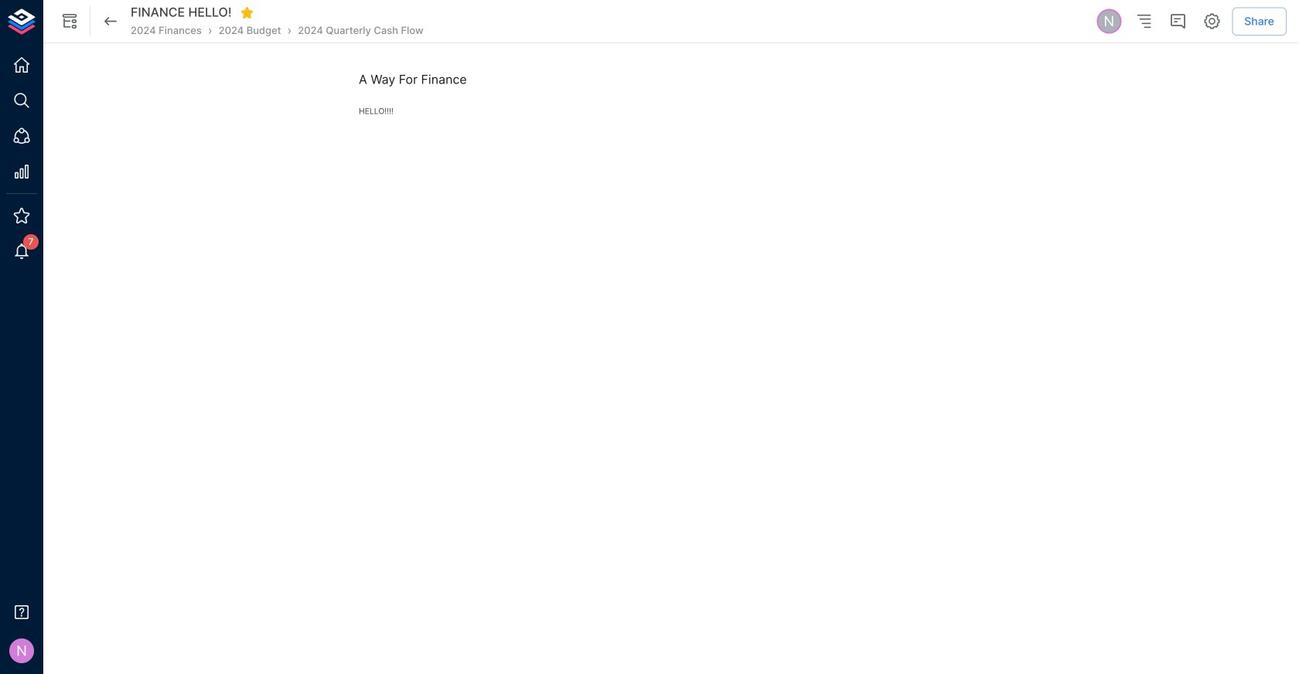 Task type: vqa. For each thing, say whether or not it's contained in the screenshot.
2024 Tax Documents
no



Task type: locate. For each thing, give the bounding box(es) containing it.
go back image
[[101, 12, 120, 31]]

settings image
[[1203, 12, 1221, 31]]



Task type: describe. For each thing, give the bounding box(es) containing it.
remove favorite image
[[240, 6, 254, 20]]

show wiki image
[[60, 12, 79, 31]]

comments image
[[1169, 12, 1187, 31]]

table of contents image
[[1135, 12, 1153, 31]]



